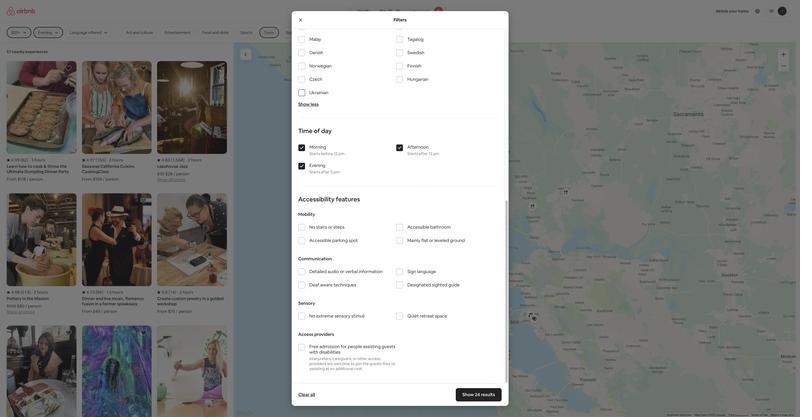 Task type: locate. For each thing, give the bounding box(es) containing it.
dinner left party
[[45, 169, 58, 175]]

leveled
[[435, 238, 450, 244]]

1 vertical spatial no
[[310, 314, 316, 320]]

person inside create custom jewelry in a guided workshop from $75 / person
[[179, 309, 192, 315]]

· inside the learn how to cook & throw the ultimate dumpling dinner party group
[[29, 158, 30, 163]]

0 vertical spatial 5
[[331, 170, 333, 175]]

starts down morning at the top of page
[[310, 151, 320, 156]]

a left guided
[[207, 297, 209, 302]]

in right jewelry
[[203, 297, 206, 302]]

1 horizontal spatial a
[[207, 297, 209, 302]]

guests left they're
[[370, 362, 382, 367]]

pm inside afternoon starts after 12 pm
[[434, 151, 440, 156]]

·
[[29, 158, 30, 163], [107, 158, 108, 163], [186, 158, 187, 163], [32, 290, 33, 296], [105, 290, 106, 296], [177, 290, 178, 296]]

1 horizontal spatial in
[[95, 302, 98, 307]]

2 12 from the left
[[429, 151, 433, 156]]

providers
[[315, 332, 334, 338], [310, 362, 327, 367]]

0 vertical spatial guests
[[418, 9, 430, 14]]

/ inside lakehouse jazz $35 $28 / person show all prices
[[174, 172, 175, 177]]

access providers
[[299, 332, 334, 338]]

1 horizontal spatial 2
[[180, 290, 182, 296]]

1 vertical spatial show all prices button
[[7, 309, 35, 315]]

clear all button
[[296, 390, 318, 401]]

after down afternoon
[[419, 151, 428, 156]]

1 vertical spatial assisting
[[310, 367, 325, 372]]

of for time
[[314, 127, 320, 135]]

accessible
[[408, 225, 430, 231], [310, 238, 332, 244]]

1 horizontal spatial 5
[[729, 414, 731, 417]]

1 vertical spatial 5
[[729, 414, 731, 417]]

· 3 hours
[[29, 158, 45, 163], [107, 158, 123, 163]]

· right (14)
[[177, 290, 178, 296]]

how
[[19, 164, 27, 169]]

to right how
[[28, 164, 32, 169]]

0 vertical spatial after
[[419, 151, 428, 156]]

from down 'fusion'
[[82, 309, 92, 315]]

0 horizontal spatial dinner
[[45, 169, 58, 175]]

0 horizontal spatial · 3 hours
[[29, 158, 45, 163]]

· 3 hours inside the learn how to cook & throw the ultimate dumpling dinner party group
[[29, 158, 45, 163]]

2 3 from the left
[[109, 158, 112, 163]]

dinner and live music, flamenco fusion in a former speakeasy group
[[82, 194, 152, 315]]

4.97 out of 5 average rating,  153 reviews image
[[82, 158, 106, 163]]

show all prices button for show
[[7, 309, 35, 315]]

seasonal california cuisine cookingclass group
[[82, 61, 152, 182]]

after down evening
[[321, 170, 330, 175]]

2 vertical spatial all
[[311, 393, 315, 398]]

2 up mission at the bottom left of page
[[34, 290, 36, 296]]

welcome
[[334, 362, 350, 367]]

of left day on the left
[[314, 127, 320, 135]]

afternoon
[[408, 144, 429, 150]]

2 inside lakehouse jazz group
[[188, 158, 190, 163]]

add to wishlist image for create custom jewelry in a guided workshop from $75 / person
[[216, 198, 222, 204]]

prices down $80
[[23, 310, 35, 315]]

steps
[[334, 225, 345, 231]]

0 horizontal spatial and
[[96, 297, 103, 302]]

12 right the before at the top
[[334, 151, 338, 156]]

accessible for accessible bathroom
[[408, 225, 430, 231]]

0 vertical spatial assisting
[[363, 344, 381, 350]]

3 right (82)
[[31, 158, 34, 163]]

the right "throw"
[[60, 164, 67, 169]]

0 horizontal spatial 3
[[31, 158, 34, 163]]

1 horizontal spatial after
[[419, 151, 428, 156]]

0 vertical spatial show all prices button
[[157, 177, 185, 183]]

3 inside "seasonal california cuisine cookingclass" group
[[109, 158, 112, 163]]

5.0 out of 5 average rating,  14 reviews image
[[157, 290, 176, 296]]

no left extreme
[[310, 314, 316, 320]]

throw
[[48, 164, 59, 169]]

12 inside afternoon starts after 12 pm
[[429, 151, 433, 156]]

1 horizontal spatial all
[[169, 177, 173, 183]]

1 horizontal spatial to
[[351, 362, 355, 367]]

1.5
[[107, 290, 112, 296]]

1 horizontal spatial 12
[[429, 151, 433, 156]]

· right (513)
[[32, 290, 33, 296]]

to left join
[[351, 362, 355, 367]]

google
[[717, 414, 726, 417]]

learn how to cook & throw the ultimate dumpling dinner party group
[[7, 61, 76, 182]]

0 vertical spatial accessible
[[408, 225, 430, 231]]

add to wishlist image
[[65, 65, 72, 72], [216, 65, 222, 72], [140, 198, 147, 204], [65, 330, 72, 337], [140, 330, 147, 337], [216, 330, 222, 337]]

5 down the before at the top
[[331, 170, 333, 175]]

hours up california
[[112, 158, 123, 163]]

show all prices button inside lakehouse jazz group
[[157, 177, 185, 183]]

sign language
[[408, 269, 436, 275]]

ground
[[451, 238, 465, 244]]

guests
[[418, 9, 430, 14], [382, 344, 396, 350], [370, 362, 382, 367]]

(96)
[[96, 290, 103, 296]]

terms of use link
[[752, 414, 769, 417]]

they're
[[383, 362, 396, 367]]

· 3 hours up california
[[107, 158, 123, 163]]

1 vertical spatial all
[[18, 310, 22, 315]]

1 vertical spatial guests
[[382, 344, 396, 350]]

1 · 3 hours from the left
[[29, 158, 45, 163]]

hours up mission at the bottom left of page
[[37, 290, 48, 296]]

0 vertical spatial to
[[28, 164, 32, 169]]

1 vertical spatial the
[[27, 297, 33, 302]]

from down the workshop
[[157, 309, 167, 315]]

create
[[157, 297, 171, 302]]

· 2 hours inside lakehouse jazz group
[[186, 158, 202, 163]]

2 · 3 hours from the left
[[107, 158, 123, 163]]

starts inside afternoon starts after 12 pm
[[408, 151, 419, 156]]

Food and drink button
[[198, 27, 234, 38]]

pm
[[339, 151, 345, 156], [434, 151, 440, 156], [334, 170, 340, 175]]

0 vertical spatial no
[[310, 225, 316, 231]]

/ right $109
[[103, 177, 105, 182]]

1 horizontal spatial assisting
[[363, 344, 381, 350]]

1 no from the top
[[310, 225, 316, 231]]

hours up jewelry
[[183, 290, 194, 296]]

1 horizontal spatial of
[[761, 414, 763, 417]]

california
[[100, 164, 119, 169]]

· 2 hours for jazz
[[186, 158, 202, 163]]

1 horizontal spatial the
[[60, 164, 67, 169]]

/ right the $118
[[27, 177, 29, 182]]

providers left are
[[310, 362, 327, 367]]

1 horizontal spatial 3
[[109, 158, 112, 163]]

None search field
[[351, 4, 446, 18]]

(513)
[[20, 290, 31, 296]]

Wellness button
[[314, 27, 339, 38]]

2 horizontal spatial a
[[781, 414, 782, 417]]

5 inside button
[[729, 414, 731, 417]]

or right stairs
[[328, 225, 333, 231]]

cookingclass
[[82, 169, 109, 175]]

hours for custom
[[183, 290, 194, 296]]

from inside create custom jewelry in a guided workshop from $75 / person
[[157, 309, 167, 315]]

1 12 from the left
[[334, 151, 338, 156]]

12 for morning
[[334, 151, 338, 156]]

show
[[299, 102, 310, 107], [157, 177, 168, 183], [7, 310, 17, 315], [463, 393, 475, 398]]

0 horizontal spatial 5
[[331, 170, 333, 175]]

sightseeing
[[286, 30, 307, 35]]

12 inside morning starts before 12 pm
[[334, 151, 338, 156]]

person down former
[[104, 309, 117, 315]]

filters dialog
[[292, 0, 509, 407]]

hours up 'music,'
[[113, 290, 123, 296]]

designated sighted guide
[[408, 283, 460, 288]]

in inside the pottery in the mission $100 $80 / person show all prices
[[22, 297, 26, 302]]

starts for evening
[[310, 170, 320, 175]]

(153)
[[96, 158, 106, 163]]

hours up "cook"
[[35, 158, 45, 163]]

4.83
[[162, 158, 170, 163]]

0 horizontal spatial of
[[314, 127, 320, 135]]

admission
[[320, 344, 340, 350]]

· up jazz
[[186, 158, 187, 163]]

· 2 hours up custom
[[177, 290, 194, 296]]

0 horizontal spatial add to wishlist image
[[65, 198, 72, 204]]

show all prices button inside the pottery in the mission group
[[7, 309, 35, 315]]

person down mission at the bottom left of page
[[28, 304, 41, 309]]

starts inside evening starts after 5 pm
[[310, 170, 320, 175]]

2 up custom
[[180, 290, 182, 296]]

1 horizontal spatial add to wishlist image
[[140, 65, 147, 72]]

0 vertical spatial the
[[60, 164, 67, 169]]

1 vertical spatial to
[[351, 362, 355, 367]]

guests up they're
[[382, 344, 396, 350]]

no left stairs
[[310, 225, 316, 231]]

0 horizontal spatial to
[[28, 164, 32, 169]]

extreme
[[317, 314, 334, 320]]

in up the $49
[[95, 302, 98, 307]]

hours inside the pottery in the mission group
[[37, 290, 48, 296]]

designated
[[408, 283, 432, 288]]

show all prices button down "lakehouse" on the top of the page
[[157, 177, 185, 183]]

· 2 hours up jazz
[[186, 158, 202, 163]]

· right (82)
[[29, 158, 30, 163]]

the down (513)
[[27, 297, 33, 302]]

features
[[336, 196, 360, 204]]

additional
[[336, 367, 354, 372]]

assisting up access
[[363, 344, 381, 350]]

add guests button
[[405, 4, 446, 18]]

assisting left at
[[310, 367, 325, 372]]

a inside 'dinner and live music, flamenco fusion in a former speakeasy from $49 / person'
[[99, 302, 102, 307]]

· 2 hours inside the pottery in the mission group
[[32, 290, 48, 296]]

· inside create custom jewelry in a guided workshop 'group'
[[177, 290, 178, 296]]

0 vertical spatial providers
[[315, 332, 334, 338]]

· 3 hours inside "seasonal california cuisine cookingclass" group
[[107, 158, 123, 163]]

and
[[133, 30, 140, 35], [212, 30, 219, 35], [96, 297, 103, 302]]

person right the $75
[[179, 309, 192, 315]]

3 for 4.99 (82)
[[31, 158, 34, 163]]

pm for afternoon
[[434, 151, 440, 156]]

person down jazz
[[176, 172, 190, 177]]

2 vertical spatial the
[[363, 362, 369, 367]]

access
[[299, 332, 314, 338]]

providers up the admission
[[315, 332, 334, 338]]

2 for (1,568)
[[188, 158, 190, 163]]

filters
[[394, 17, 407, 23]]

from inside 'dinner and live music, flamenco fusion in a former speakeasy from $49 / person'
[[82, 309, 92, 315]]

· for (153)
[[107, 158, 108, 163]]

4.99
[[11, 158, 20, 163]]

sensory
[[299, 301, 315, 307]]

3 inside the learn how to cook & throw the ultimate dumpling dinner party group
[[31, 158, 34, 163]]

show all prices button down pottery
[[7, 309, 35, 315]]

or for leveled
[[430, 238, 434, 244]]

accessible down stairs
[[310, 238, 332, 244]]

show inside the pottery in the mission $100 $80 / person show all prices
[[7, 310, 17, 315]]

a inside create custom jewelry in a guided workshop from $75 / person
[[207, 297, 209, 302]]

or inside free admission for people assisting guests with disabilities interpreters, caregivers, or other access providers are welcome to join the guests they're assisting at no additional cost.
[[353, 357, 357, 362]]

morning
[[310, 144, 327, 150]]

a left map
[[781, 414, 782, 417]]

hours for how
[[35, 158, 45, 163]]

seasonal
[[82, 164, 100, 169]]

0 horizontal spatial in
[[22, 297, 26, 302]]

&
[[44, 164, 47, 169]]

and left drink
[[212, 30, 219, 35]]

/ inside the pottery in the mission $100 $80 / person show all prices
[[25, 304, 27, 309]]

person inside the pottery in the mission $100 $80 / person show all prices
[[28, 304, 41, 309]]

starts
[[310, 151, 320, 156], [408, 151, 419, 156], [310, 170, 320, 175]]

experiences
[[25, 49, 48, 54]]

flamenco
[[125, 297, 144, 302]]

retreat
[[420, 314, 434, 320]]

sighted
[[432, 283, 448, 288]]

· for (1,568)
[[186, 158, 187, 163]]

0 horizontal spatial the
[[27, 297, 33, 302]]

pottery in the mission group
[[7, 194, 76, 315]]

1 horizontal spatial prices
[[174, 177, 185, 183]]

4.97 (153)
[[86, 158, 106, 163]]

1 vertical spatial dinner
[[82, 297, 95, 302]]

lakehouse jazz group
[[157, 61, 227, 183]]

4.73 (96)
[[86, 290, 103, 296]]

· 2 hours for custom
[[177, 290, 194, 296]]

nearby button
[[351, 4, 376, 18]]

/ right $28
[[174, 172, 175, 177]]

space
[[435, 314, 448, 320]]

0 horizontal spatial assisting
[[310, 367, 325, 372]]

1 vertical spatial accessible
[[310, 238, 332, 244]]

before
[[321, 151, 333, 156]]

terms of use
[[752, 414, 769, 417]]

· 2 hours up mission at the bottom left of page
[[32, 290, 48, 296]]

hours inside lakehouse jazz group
[[191, 158, 202, 163]]

0 vertical spatial all
[[169, 177, 173, 183]]

Sightseeing button
[[281, 27, 312, 38]]

5 left "km" on the bottom right
[[729, 414, 731, 417]]

the right join
[[363, 362, 369, 367]]

0 horizontal spatial accessible
[[310, 238, 332, 244]]

czech
[[310, 77, 323, 82]]

3 up california
[[109, 158, 112, 163]]

starts down afternoon
[[408, 151, 419, 156]]

5 inside evening starts after 5 pm
[[331, 170, 333, 175]]

starts down evening
[[310, 170, 320, 175]]

2 up jazz
[[188, 158, 190, 163]]

2 no from the top
[[310, 314, 316, 320]]

or for steps
[[328, 225, 333, 231]]

2 horizontal spatial add to wishlist image
[[216, 198, 222, 204]]

all inside lakehouse jazz $35 $28 / person show all prices
[[169, 177, 173, 183]]

and inside 'dinner and live music, flamenco fusion in a former speakeasy from $49 / person'
[[96, 297, 103, 302]]

/ right $80
[[25, 304, 27, 309]]

0 horizontal spatial 2
[[34, 290, 36, 296]]

guests right 'add'
[[418, 9, 430, 14]]

all inside the pottery in the mission $100 $80 / person show all prices
[[18, 310, 22, 315]]

lakehouse jazz $35 $28 / person show all prices
[[157, 164, 190, 183]]

5.0
[[162, 290, 168, 296]]

access
[[369, 357, 381, 362]]

1 horizontal spatial show all prices button
[[157, 177, 185, 183]]

2 horizontal spatial in
[[203, 297, 206, 302]]

/ right the $49
[[101, 309, 103, 315]]

1 vertical spatial of
[[761, 414, 763, 417]]

swedish
[[408, 50, 425, 56]]

1 3 from the left
[[31, 158, 34, 163]]

of left use
[[761, 414, 763, 417]]

show left 24 at right
[[463, 393, 475, 398]]

1 horizontal spatial dinner
[[82, 297, 95, 302]]

guests inside button
[[418, 9, 430, 14]]

show down $100
[[7, 310, 17, 315]]

zoom in image
[[782, 52, 787, 57]]

0 vertical spatial dinner
[[45, 169, 58, 175]]

· 3 hours for to
[[29, 158, 45, 163]]

interpreters,
[[310, 357, 332, 362]]

Tours button
[[260, 27, 279, 38]]

show inside lakehouse jazz $35 $28 / person show all prices
[[157, 177, 168, 183]]

communication
[[299, 256, 332, 262]]

1 vertical spatial prices
[[23, 310, 35, 315]]

· for (14)
[[177, 290, 178, 296]]

· 2 hours inside create custom jewelry in a guided workshop 'group'
[[177, 290, 194, 296]]

pm inside morning starts before 12 pm
[[339, 151, 345, 156]]

show down $35
[[157, 177, 168, 183]]

4.98 out of 5 average rating,  513 reviews image
[[7, 290, 31, 296]]

0 horizontal spatial 12
[[334, 151, 338, 156]]

2 inside the pottery in the mission group
[[34, 290, 36, 296]]

1 horizontal spatial · 3 hours
[[107, 158, 123, 163]]

starts inside morning starts before 12 pm
[[310, 151, 320, 156]]

a
[[207, 297, 209, 302], [99, 302, 102, 307], [781, 414, 782, 417]]

2 horizontal spatial the
[[363, 362, 369, 367]]

person inside "seasonal california cuisine cookingclass from $109 / person"
[[106, 177, 119, 182]]

guided
[[210, 297, 224, 302]]

and down (96)
[[96, 297, 103, 302]]

from left $109
[[82, 177, 92, 182]]

0 horizontal spatial show all prices button
[[7, 309, 35, 315]]

dinner down 4.73
[[82, 297, 95, 302]]

show less
[[299, 102, 319, 107]]

prices down jazz
[[174, 177, 185, 183]]

accessible up mainly
[[408, 225, 430, 231]]

for
[[341, 344, 347, 350]]

after for evening
[[321, 170, 330, 175]]

0 vertical spatial prices
[[174, 177, 185, 183]]

0 horizontal spatial prices
[[23, 310, 35, 315]]

report a map error
[[772, 414, 795, 417]]

hours inside dinner and live music, flamenco fusion in a former speakeasy group
[[113, 290, 123, 296]]

after inside afternoon starts after 12 pm
[[419, 151, 428, 156]]

$109
[[93, 177, 102, 182]]

profile element
[[453, 0, 790, 22]]

dinner
[[45, 169, 58, 175], [82, 297, 95, 302]]

a up the $49
[[99, 302, 102, 307]]

$118
[[18, 177, 26, 182]]

· inside dinner and live music, flamenco fusion in a former speakeasy group
[[105, 290, 106, 296]]

hours inside create custom jewelry in a guided workshop 'group'
[[183, 290, 194, 296]]

1 vertical spatial after
[[321, 170, 330, 175]]

or left "other"
[[353, 357, 357, 362]]

hours inside "seasonal california cuisine cookingclass" group
[[112, 158, 123, 163]]

hours inside the learn how to cook & throw the ultimate dumpling dinner party group
[[35, 158, 45, 163]]

2 horizontal spatial all
[[311, 393, 315, 398]]

1 vertical spatial providers
[[310, 362, 327, 367]]

and right art on the top left of page
[[133, 30, 140, 35]]

cost.
[[355, 367, 363, 372]]

/ right the $75
[[176, 309, 178, 315]]

0 vertical spatial of
[[314, 127, 320, 135]]

of inside filters dialog
[[314, 127, 320, 135]]

2 horizontal spatial and
[[212, 30, 219, 35]]

0 horizontal spatial a
[[99, 302, 102, 307]]

after for afternoon
[[419, 151, 428, 156]]

no
[[331, 367, 335, 372]]

in down (513)
[[22, 297, 26, 302]]

· left the 1.5
[[105, 290, 106, 296]]

all inside button
[[311, 393, 315, 398]]

at
[[326, 367, 330, 372]]

person down dumpling
[[30, 177, 43, 182]]

· inside the pottery in the mission group
[[32, 290, 33, 296]]

all down $80
[[18, 310, 22, 315]]

2 horizontal spatial 2
[[188, 158, 190, 163]]

0 horizontal spatial all
[[18, 310, 22, 315]]

or right the flat
[[430, 238, 434, 244]]

caregivers,
[[333, 357, 352, 362]]

person down california
[[106, 177, 119, 182]]

sign
[[408, 269, 417, 275]]

· inside lakehouse jazz group
[[186, 158, 187, 163]]

0 horizontal spatial after
[[321, 170, 330, 175]]

12 down afternoon
[[429, 151, 433, 156]]

12
[[334, 151, 338, 156], [429, 151, 433, 156]]

· right (153)
[[107, 158, 108, 163]]

starts for morning
[[310, 151, 320, 156]]

deaf
[[310, 283, 320, 288]]

3
[[31, 158, 34, 163], [109, 158, 112, 163]]

add to wishlist image
[[140, 65, 147, 72], [65, 198, 72, 204], [216, 198, 222, 204]]

Entertainment button
[[160, 27, 196, 38]]

2 inside create custom jewelry in a guided workshop 'group'
[[180, 290, 182, 296]]

hours right (1,568)
[[191, 158, 202, 163]]

· inside "seasonal california cuisine cookingclass" group
[[107, 158, 108, 163]]

all right the clear
[[311, 393, 315, 398]]

all down $28
[[169, 177, 173, 183]]

terms
[[752, 414, 760, 417]]

after inside evening starts after 5 pm
[[321, 170, 330, 175]]

· 3 hours up "cook"
[[29, 158, 45, 163]]

from down ultimate
[[7, 177, 17, 182]]

1 horizontal spatial accessible
[[408, 225, 430, 231]]

1 horizontal spatial and
[[133, 30, 140, 35]]

time of day
[[299, 127, 332, 135]]

stairs
[[317, 225, 327, 231]]

add guests
[[410, 9, 430, 14]]

or right audio
[[340, 269, 345, 275]]

pm inside evening starts after 5 pm
[[334, 170, 340, 175]]

to
[[28, 164, 32, 169], [351, 362, 355, 367]]

add to wishlist image inside dinner and live music, flamenco fusion in a former speakeasy group
[[140, 198, 147, 204]]



Task type: describe. For each thing, give the bounding box(es) containing it.
to inside free admission for people assisting guests with disabilities interpreters, caregivers, or other access providers are welcome to join the guests they're assisting at no additional cost.
[[351, 362, 355, 367]]

error
[[789, 414, 795, 417]]

person inside the learn how to cook & throw the ultimate dumpling dinner party from $118 / person
[[30, 177, 43, 182]]

· for (96)
[[105, 290, 106, 296]]

art and culture
[[126, 30, 153, 35]]

pm for evening
[[334, 170, 340, 175]]

are
[[327, 362, 333, 367]]

15
[[389, 9, 392, 14]]

spot
[[349, 238, 358, 244]]

google image
[[235, 411, 254, 418]]

other
[[358, 357, 368, 362]]

in inside create custom jewelry in a guided workshop from $75 / person
[[203, 297, 206, 302]]

free admission for people assisting guests with disabilities interpreters, caregivers, or other access providers are welcome to join the guests they're assisting at no additional cost.
[[310, 344, 396, 372]]

dinner and live music, flamenco fusion in a former speakeasy from $49 / person
[[82, 297, 144, 315]]

/ inside the learn how to cook & throw the ultimate dumpling dinner party from $118 / person
[[27, 177, 29, 182]]

learn
[[7, 164, 18, 169]]

accessible bathroom
[[408, 225, 451, 231]]

shortcuts
[[680, 414, 692, 417]]

food and drink
[[203, 30, 229, 35]]

add to wishlist image for seasonal california cuisine cookingclass from $109 / person
[[140, 65, 147, 72]]

techniques
[[334, 283, 357, 288]]

with
[[310, 350, 319, 356]]

keyboard shortcuts
[[668, 414, 692, 417]]

map data ©2023 google
[[696, 414, 726, 417]]

4.83 out of 5 average rating,  1,568 reviews image
[[157, 158, 185, 163]]

morning starts before 12 pm
[[310, 144, 345, 156]]

/ inside create custom jewelry in a guided workshop from $75 / person
[[176, 309, 178, 315]]

add to wishlist image inside lakehouse jazz group
[[216, 65, 222, 72]]

create custom jewelry in a guided workshop from $75 / person
[[157, 297, 224, 315]]

free
[[310, 344, 319, 350]]

tagalog
[[408, 36, 424, 42]]

dumpling
[[25, 169, 44, 175]]

2 for (513)
[[34, 290, 36, 296]]

hours for and
[[113, 290, 123, 296]]

and for live
[[96, 297, 103, 302]]

of for terms
[[761, 414, 763, 417]]

report
[[772, 414, 780, 417]]

the inside the pottery in the mission $100 $80 / person show all prices
[[27, 297, 33, 302]]

©2023
[[708, 414, 717, 417]]

google map
showing 24 experiences. region
[[234, 42, 797, 418]]

show inside show 24 results link
[[463, 393, 475, 398]]

$75
[[168, 309, 175, 315]]

in inside 'dinner and live music, flamenco fusion in a former speakeasy from $49 / person'
[[95, 302, 98, 307]]

mobility
[[299, 212, 315, 218]]

person inside lakehouse jazz $35 $28 / person show all prices
[[176, 172, 190, 177]]

seasonal california cuisine cookingclass from $109 / person
[[82, 164, 135, 182]]

drink
[[220, 30, 229, 35]]

4.73 out of 5 average rating,  96 reviews image
[[82, 290, 103, 296]]

prices inside lakehouse jazz $35 $28 / person show all prices
[[174, 177, 185, 183]]

starts for afternoon
[[408, 151, 419, 156]]

nov 15 – 30 button
[[376, 4, 405, 18]]

/ inside 'dinner and live music, flamenco fusion in a former speakeasy from $49 / person'
[[101, 309, 103, 315]]

art
[[126, 30, 132, 35]]

hours for jazz
[[191, 158, 202, 163]]

audio
[[328, 269, 339, 275]]

map
[[696, 414, 701, 417]]

afternoon starts after 12 pm
[[408, 144, 440, 156]]

parking
[[333, 238, 348, 244]]

people
[[348, 344, 362, 350]]

57
[[7, 49, 11, 54]]

custom
[[172, 297, 187, 302]]

5 km
[[729, 414, 736, 417]]

· 2 hours for in
[[32, 290, 48, 296]]

zoom out image
[[782, 64, 787, 68]]

Art and culture button
[[122, 27, 158, 38]]

12 for afternoon
[[429, 151, 433, 156]]

pm for morning
[[339, 151, 345, 156]]

food
[[203, 30, 212, 35]]

(1,568)
[[171, 158, 185, 163]]

former
[[103, 302, 116, 307]]

4.99 out of 5 average rating,  82 reviews image
[[7, 158, 28, 163]]

Sports button
[[236, 27, 257, 38]]

no for no extreme sensory stimuli
[[310, 314, 316, 320]]

show left less
[[299, 102, 310, 107]]

providers inside free admission for people assisting guests with disabilities interpreters, caregivers, or other access providers are welcome to join the guests they're assisting at no additional cost.
[[310, 362, 327, 367]]

add to wishlist image for pottery in the mission $100 $80 / person show all prices
[[65, 198, 72, 204]]

5 km button
[[728, 414, 750, 418]]

and for culture
[[133, 30, 140, 35]]

no stairs or steps
[[310, 225, 345, 231]]

flat
[[422, 238, 429, 244]]

ukrainian
[[310, 90, 329, 96]]

hungarian
[[408, 77, 429, 82]]

entertainment
[[165, 30, 191, 35]]

data
[[702, 414, 708, 417]]

mainly flat or leveled ground
[[408, 238, 465, 244]]

2 vertical spatial guests
[[370, 362, 382, 367]]

and for drink
[[212, 30, 219, 35]]

4.83 (1,568)
[[162, 158, 185, 163]]

dinner inside the learn how to cook & throw the ultimate dumpling dinner party from $118 / person
[[45, 169, 58, 175]]

· 3 hours for cuisine
[[107, 158, 123, 163]]

or for verbal
[[340, 269, 345, 275]]

from inside "seasonal california cuisine cookingclass from $109 / person"
[[82, 177, 92, 182]]

report a map error link
[[772, 414, 795, 417]]

no extreme sensory stimuli
[[310, 314, 365, 320]]

no for no stairs or steps
[[310, 225, 316, 231]]

Nature and outdoors button
[[341, 27, 388, 38]]

accessible for accessible parking spot
[[310, 238, 332, 244]]

jazz
[[179, 164, 188, 169]]

evening starts after 5 pm
[[310, 163, 340, 175]]

nov
[[380, 9, 388, 14]]

create custom jewelry in a guided workshop group
[[157, 194, 227, 315]]

quiet
[[408, 314, 419, 320]]

57 nearby experiences
[[7, 49, 48, 54]]

learn how to cook & throw the ultimate dumpling dinner party from $118 / person
[[7, 164, 69, 182]]

add to wishlist image inside the learn how to cook & throw the ultimate dumpling dinner party group
[[65, 65, 72, 72]]

· for (513)
[[32, 290, 33, 296]]

dinner inside 'dinner and live music, flamenco fusion in a former speakeasy from $49 / person'
[[82, 297, 95, 302]]

to inside the learn how to cook & throw the ultimate dumpling dinner party from $118 / person
[[28, 164, 32, 169]]

accessibility
[[299, 196, 335, 204]]

2 for (14)
[[180, 290, 182, 296]]

prices inside the pottery in the mission $100 $80 / person show all prices
[[23, 310, 35, 315]]

$35
[[157, 172, 165, 177]]

detailed
[[310, 269, 327, 275]]

4.97
[[86, 158, 95, 163]]

music,
[[112, 297, 124, 302]]

use
[[764, 414, 769, 417]]

malay
[[310, 36, 321, 42]]

show 24 results link
[[456, 389, 502, 402]]

3 for 4.97 (153)
[[109, 158, 112, 163]]

· for (82)
[[29, 158, 30, 163]]

the inside the learn how to cook & throw the ultimate dumpling dinner party from $118 / person
[[60, 164, 67, 169]]

none search field containing nearby
[[351, 4, 446, 18]]

person inside 'dinner and live music, flamenco fusion in a former speakeasy from $49 / person'
[[104, 309, 117, 315]]

hours for in
[[37, 290, 48, 296]]

hours for california
[[112, 158, 123, 163]]

fusion
[[82, 302, 94, 307]]

–
[[393, 9, 395, 14]]

from inside the learn how to cook & throw the ultimate dumpling dinner party from $118 / person
[[7, 177, 17, 182]]

lakehouse
[[157, 164, 178, 169]]

mission
[[34, 297, 49, 302]]

the inside free admission for people assisting guests with disabilities interpreters, caregivers, or other access providers are welcome to join the guests they're assisting at no additional cost.
[[363, 362, 369, 367]]

sports
[[241, 30, 253, 35]]

day
[[322, 127, 332, 135]]

show all prices button for prices
[[157, 177, 185, 183]]

cuisine
[[120, 164, 135, 169]]

/ inside "seasonal california cuisine cookingclass from $109 / person"
[[103, 177, 105, 182]]

culture
[[141, 30, 153, 35]]

clear all
[[299, 393, 315, 398]]

quiet retreat space
[[408, 314, 448, 320]]



Task type: vqa. For each thing, say whether or not it's contained in the screenshot.
second fraud from the top
no



